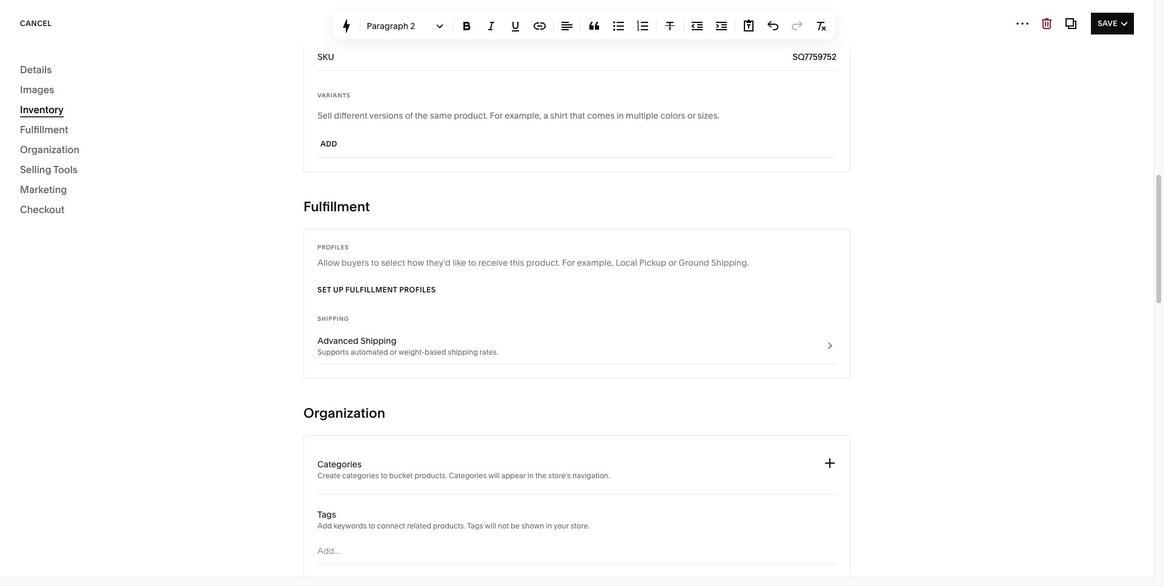 Task type: locate. For each thing, give the bounding box(es) containing it.
paste as plain text image
[[742, 20, 755, 33]]

receive
[[478, 257, 508, 268]]

2 vertical spatial fulfillment
[[346, 285, 397, 294]]

example, left local
[[577, 257, 614, 268]]

tab list
[[1033, 17, 1089, 36]]

0 horizontal spatial tags
[[317, 509, 336, 520]]

the right get
[[594, 564, 607, 575]]

that right shirt at the left top of page
[[570, 110, 585, 121]]

draft
[[569, 24, 585, 33]]

shipping up the advanced
[[317, 316, 349, 322]]

your
[[411, 564, 429, 575]]

profiles inside button
[[399, 285, 436, 294]]

1 vertical spatial tags
[[467, 522, 483, 531]]

product. right same at the top of the page
[[454, 110, 488, 121]]

or
[[687, 110, 696, 121], [668, 257, 677, 268], [390, 348, 397, 357]]

create
[[532, 13, 557, 22], [317, 471, 341, 480]]

0 horizontal spatial create
[[317, 471, 341, 480]]

0 vertical spatial organization
[[20, 144, 79, 156]]

0 vertical spatial create
[[532, 13, 557, 22]]

create physical product draft
[[532, 13, 622, 33]]

of right versions
[[405, 110, 413, 121]]

store.
[[95, 168, 118, 179], [571, 522, 590, 531]]

up right set
[[333, 285, 344, 294]]

store
[[78, 137, 102, 149]]

pickup
[[639, 257, 666, 268]]

added
[[100, 154, 126, 165]]

up
[[64, 168, 74, 179], [333, 285, 344, 294]]

0 vertical spatial for
[[490, 110, 503, 121]]

your right shown
[[554, 522, 569, 531]]

to inside categories create categories to bucket products. categories will appear in the store's navigation.
[[381, 471, 388, 480]]

comes
[[587, 110, 615, 121]]

1 horizontal spatial or
[[668, 257, 677, 268]]

1 vertical spatial example,
[[577, 257, 614, 268]]

published
[[698, 26, 732, 35]]

to right like
[[468, 257, 476, 268]]

1 vertical spatial will
[[485, 522, 496, 531]]

2 vertical spatial or
[[390, 348, 397, 357]]

store. up get
[[571, 522, 590, 531]]

in inside categories create categories to bucket products. categories will appear in the store's navigation.
[[528, 471, 534, 480]]

the for upgrade
[[594, 564, 607, 575]]

0 horizontal spatial the
[[415, 110, 428, 121]]

1 vertical spatial add... field
[[317, 545, 410, 558]]

products. inside categories create categories to bucket products. categories will appear in the store's navigation.
[[415, 471, 447, 480]]

add
[[320, 139, 337, 148], [317, 522, 332, 531]]

add left keywords
[[317, 522, 332, 531]]

fulfillment down buyers
[[346, 285, 397, 294]]

days.
[[490, 564, 511, 575]]

store
[[687, 17, 706, 26]]

1 horizontal spatial for
[[562, 257, 575, 268]]

create inside categories create categories to bucket products. categories will appear in the store's navigation.
[[317, 471, 341, 480]]

1 horizontal spatial profiles
[[399, 285, 436, 294]]

based
[[425, 348, 446, 357]]

link image
[[533, 20, 546, 33]]

your trial ends in 14 days. upgrade now to get the most out of your site.
[[411, 564, 692, 575]]

continue
[[34, 137, 76, 149]]

the inside categories create categories to bucket products. categories will appear in the store's navigation.
[[535, 471, 547, 480]]

underline image
[[509, 20, 522, 33]]

products
[[661, 26, 693, 35]]

example,
[[505, 110, 541, 121], [577, 257, 614, 268]]

categories create categories to bucket products. categories will appear in the store's navigation.
[[317, 459, 610, 480]]

categories left the appear
[[449, 471, 487, 480]]

0 horizontal spatial your
[[76, 168, 93, 179]]

upgrade
[[513, 564, 548, 575]]

1 horizontal spatial example,
[[577, 257, 614, 268]]

products. right the bucket
[[415, 471, 447, 480]]

0 vertical spatial your
[[76, 168, 93, 179]]

0 vertical spatial will
[[488, 471, 500, 480]]

not
[[498, 522, 509, 531]]

0 horizontal spatial example,
[[505, 110, 541, 121]]

1 vertical spatial products.
[[433, 522, 466, 531]]

your left site.
[[656, 564, 674, 575]]

1 vertical spatial of
[[647, 564, 654, 575]]

1 vertical spatial your
[[554, 522, 569, 531]]

in left 14
[[470, 564, 478, 575]]

set
[[317, 285, 331, 294]]

tags add keywords to connect related products. tags will not be shown in your store.
[[317, 509, 590, 531]]

your inside tags add keywords to connect related products. tags will not be shown in your store.
[[554, 522, 569, 531]]

for right this in the left top of the page
[[562, 257, 575, 268]]

0 horizontal spatial shipping
[[317, 316, 349, 322]]

the left same at the top of the page
[[415, 110, 428, 121]]

0 horizontal spatial profiles
[[317, 244, 349, 251]]

tags up keywords
[[317, 509, 336, 520]]

store's
[[548, 471, 571, 480]]

0 vertical spatial tags
[[317, 509, 336, 520]]

1 horizontal spatial of
[[647, 564, 654, 575]]

0 vertical spatial fulfillment
[[20, 124, 68, 136]]

your inside continue store setup now that you've added products, finish setting up your store.
[[76, 168, 93, 179]]

1 horizontal spatial the
[[535, 471, 547, 480]]

1 vertical spatial for
[[562, 257, 575, 268]]

1 horizontal spatial shipping
[[361, 336, 396, 347]]

Add... field
[[341, 50, 837, 64], [317, 545, 410, 558]]

1 vertical spatial shipping
[[361, 336, 396, 347]]

1 horizontal spatial organization
[[304, 405, 385, 422]]

shipping up automated on the left bottom of the page
[[361, 336, 396, 347]]

1 vertical spatial categories
[[449, 471, 487, 480]]

the left store's
[[535, 471, 547, 480]]

organization
[[20, 144, 79, 156], [304, 405, 385, 422]]

local
[[616, 257, 637, 268]]

up down you've
[[64, 168, 74, 179]]

profiles
[[317, 244, 349, 251], [399, 285, 436, 294]]

0 horizontal spatial or
[[390, 348, 397, 357]]

add... field down keywords
[[317, 545, 410, 558]]

0 horizontal spatial that
[[54, 154, 70, 165]]

that down the continue
[[54, 154, 70, 165]]

categories
[[317, 459, 362, 470], [449, 471, 487, 480]]

0 horizontal spatial up
[[64, 168, 74, 179]]

quote image
[[587, 20, 601, 33]]

0 vertical spatial up
[[64, 168, 74, 179]]

1 horizontal spatial your
[[554, 522, 569, 531]]

store. down the added
[[95, 168, 118, 179]]

1 vertical spatial store.
[[571, 522, 590, 531]]

products.
[[415, 471, 447, 480], [433, 522, 466, 531]]

categories
[[342, 471, 379, 480]]

1 vertical spatial that
[[54, 154, 70, 165]]

example, left the a
[[505, 110, 541, 121]]

0 horizontal spatial organization
[[20, 144, 79, 156]]

fulfillment up allow on the left top
[[304, 199, 370, 215]]

add down sell
[[320, 139, 337, 148]]

the
[[415, 110, 428, 121], [535, 471, 547, 480], [594, 564, 607, 575]]

create left the categories
[[317, 471, 341, 480]]

0 horizontal spatial for
[[490, 110, 503, 121]]

store. inside tags add keywords to connect related products. tags will not be shown in your store.
[[571, 522, 590, 531]]

shipping.
[[711, 257, 749, 268]]

1 vertical spatial up
[[333, 285, 344, 294]]

0 horizontal spatial product.
[[454, 110, 488, 121]]

in inside tags add keywords to connect related products. tags will not be shown in your store.
[[546, 522, 552, 531]]

will left not on the left of page
[[485, 522, 496, 531]]

1 vertical spatial profiles
[[399, 285, 436, 294]]

of
[[405, 110, 413, 121], [647, 564, 654, 575]]

indent image
[[715, 20, 728, 33]]

selling
[[20, 164, 51, 176]]

of right out
[[647, 564, 654, 575]]

your down you've
[[76, 168, 93, 179]]

numbered list image
[[636, 20, 649, 33]]

will left the appear
[[488, 471, 500, 480]]

1 horizontal spatial up
[[333, 285, 344, 294]]

for left the a
[[490, 110, 503, 121]]

1 vertical spatial create
[[317, 471, 341, 480]]

1 vertical spatial the
[[535, 471, 547, 480]]

None field
[[317, 538, 837, 565]]

bold image
[[460, 20, 473, 33]]

add... field down draft
[[341, 50, 837, 64]]

same
[[430, 110, 452, 121]]

products. right related
[[433, 522, 466, 531]]

in
[[617, 110, 624, 121], [528, 471, 534, 480], [546, 522, 552, 531], [470, 564, 478, 575]]

trial
[[431, 564, 446, 575]]

profiles down "how"
[[399, 285, 436, 294]]

1 horizontal spatial store.
[[571, 522, 590, 531]]

or left sizes.
[[687, 110, 696, 121]]

or left weight-
[[390, 348, 397, 357]]

1 horizontal spatial that
[[570, 110, 585, 121]]

Search items… text field
[[40, 82, 217, 108]]

0 vertical spatial of
[[405, 110, 413, 121]]

create left left align icon
[[532, 13, 557, 22]]

profiles up allow on the left top
[[317, 244, 349, 251]]

categories up the categories
[[317, 459, 362, 470]]

0 vertical spatial that
[[570, 110, 585, 121]]

0 vertical spatial categories
[[317, 459, 362, 470]]

2 horizontal spatial the
[[594, 564, 607, 575]]

in right shown
[[546, 522, 552, 531]]

0 vertical spatial products.
[[415, 471, 447, 480]]

ends
[[448, 564, 468, 575]]

outdent image
[[690, 20, 704, 33]]

your
[[76, 168, 93, 179], [554, 522, 569, 531], [656, 564, 674, 575]]

details
[[20, 64, 52, 76]]

tools
[[53, 164, 78, 176]]

related
[[407, 522, 431, 531]]

1 vertical spatial add
[[317, 522, 332, 531]]

0 vertical spatial example,
[[505, 110, 541, 121]]

will inside tags add keywords to connect related products. tags will not be shown in your store.
[[485, 522, 496, 531]]

0 vertical spatial the
[[415, 110, 428, 121]]

1 horizontal spatial product.
[[526, 257, 560, 268]]

for
[[490, 110, 503, 121], [562, 257, 575, 268]]

2 vertical spatial the
[[594, 564, 607, 575]]

in right the appear
[[528, 471, 534, 480]]

to left the bucket
[[381, 471, 388, 480]]

fulfillment up the continue
[[20, 124, 68, 136]]

that
[[570, 110, 585, 121], [54, 154, 70, 165]]

1 horizontal spatial create
[[532, 13, 557, 22]]

0 vertical spatial store.
[[95, 168, 118, 179]]

fulfillment
[[20, 124, 68, 136], [304, 199, 370, 215], [346, 285, 397, 294]]

product. right this in the left top of the page
[[526, 257, 560, 268]]

advanced shipping supports automated or weight-based shipping rates.
[[317, 336, 498, 357]]

versions
[[369, 110, 403, 121]]

1 horizontal spatial categories
[[449, 471, 487, 480]]

1 horizontal spatial tags
[[467, 522, 483, 531]]

unlimited
[[317, 24, 356, 35]]

2 horizontal spatial your
[[656, 564, 674, 575]]

or right pickup on the top of page
[[668, 257, 677, 268]]

0 horizontal spatial store.
[[95, 168, 118, 179]]

tags left not on the left of page
[[467, 522, 483, 531]]

to left connect
[[368, 522, 375, 531]]

most
[[609, 564, 629, 575]]

buyers
[[342, 257, 369, 268]]

pages button
[[0, 13, 62, 40]]

products. inside tags add keywords to connect related products. tags will not be shown in your store.
[[433, 522, 466, 531]]

pages
[[23, 22, 49, 31]]

redo image
[[790, 20, 804, 33]]

be
[[511, 522, 520, 531]]

to left 'select'
[[371, 257, 379, 268]]

get
[[579, 564, 592, 575]]

fulfillment inside button
[[346, 285, 397, 294]]

2 horizontal spatial or
[[687, 110, 696, 121]]

grid grid
[[25, 242, 73, 269]]

will
[[488, 471, 500, 480], [485, 522, 496, 531]]



Task type: vqa. For each thing, say whether or not it's contained in the screenshot.
first S from the bottom of the page
no



Task type: describe. For each thing, give the bounding box(es) containing it.
0 vertical spatial add... field
[[341, 50, 837, 64]]

1 vertical spatial organization
[[304, 405, 385, 422]]

allow buyers to select how they'd like to receive this product. for example, local pickup or ground shipping.
[[317, 257, 749, 268]]

a
[[543, 110, 548, 121]]

they'd
[[426, 257, 451, 268]]

0 vertical spatial shipping
[[317, 316, 349, 322]]

1 vertical spatial or
[[668, 257, 677, 268]]

14
[[480, 564, 488, 575]]

0 vertical spatial or
[[687, 110, 696, 121]]

store. inside continue store setup now that you've added products, finish setting up your store.
[[95, 168, 118, 179]]

·
[[694, 26, 696, 35]]

set up fulfillment profiles
[[317, 285, 436, 294]]

create inside create physical product draft
[[532, 13, 557, 22]]

allow
[[317, 257, 340, 268]]

0 horizontal spatial of
[[405, 110, 413, 121]]

to left get
[[569, 564, 577, 575]]

cancel button
[[20, 12, 52, 34]]

multiple
[[626, 110, 659, 121]]

bulleted list image
[[612, 20, 625, 33]]

select
[[381, 257, 405, 268]]

1 vertical spatial product.
[[526, 257, 560, 268]]

supports
[[317, 348, 349, 357]]

finish
[[168, 154, 190, 165]]

out
[[632, 564, 645, 575]]

that inside continue store setup now that you've added products, finish setting up your store.
[[54, 154, 70, 165]]

save button
[[1091, 12, 1134, 34]]

different
[[334, 110, 368, 121]]

sku
[[317, 51, 334, 62]]

sell
[[317, 110, 332, 121]]

cancel
[[20, 18, 52, 28]]

or inside advanced shipping supports automated or weight-based shipping rates.
[[390, 348, 397, 357]]

will inside categories create categories to bucket products. categories will appear in the store's navigation.
[[488, 471, 500, 480]]

up inside button
[[333, 285, 344, 294]]

rates.
[[480, 348, 498, 357]]

navigation.
[[573, 471, 610, 480]]

2
[[410, 21, 415, 32]]

1 vertical spatial fulfillment
[[304, 199, 370, 215]]

shown
[[522, 522, 544, 531]]

setup
[[104, 137, 131, 149]]

you've
[[71, 154, 98, 165]]

2 vertical spatial your
[[656, 564, 674, 575]]

now
[[34, 154, 52, 165]]

to inside tags add keywords to connect related products. tags will not be shown in your store.
[[368, 522, 375, 531]]

the for categories
[[535, 471, 547, 480]]

sizes.
[[698, 110, 720, 121]]

redo image
[[766, 20, 779, 33]]

add inside tags add keywords to connect related products. tags will not be shown in your store.
[[317, 522, 332, 531]]

in right the comes
[[617, 110, 624, 121]]

paragraph 2
[[367, 21, 415, 32]]

physical
[[559, 13, 590, 22]]

colors
[[661, 110, 685, 121]]

0 vertical spatial profiles
[[317, 244, 349, 251]]

marketing
[[20, 184, 67, 196]]

up inside continue store setup now that you've added products, finish setting up your store.
[[64, 168, 74, 179]]

set up fulfillment profiles button
[[317, 279, 436, 301]]

italic image
[[484, 20, 498, 33]]

shirt
[[550, 110, 568, 121]]

automated
[[351, 348, 388, 357]]

unlimited stock
[[317, 24, 381, 35]]

appear
[[501, 471, 526, 480]]

variants
[[317, 92, 350, 99]]

sell different versions of the same product. for example, a shirt that comes in multiple colors or sizes.
[[317, 110, 720, 121]]

images
[[20, 84, 54, 96]]

like
[[453, 257, 466, 268]]

this
[[510, 257, 524, 268]]

ground
[[679, 257, 709, 268]]

strikethrough image
[[663, 20, 676, 33]]

bucket
[[389, 471, 413, 480]]

left align image
[[560, 20, 573, 33]]

inventory
[[20, 104, 64, 116]]

shipping
[[448, 348, 478, 357]]

all
[[20, 58, 37, 75]]

now
[[550, 564, 567, 575]]

checkout
[[20, 204, 64, 216]]

clear formatting image
[[815, 20, 828, 33]]

add button
[[320, 133, 337, 155]]

0 horizontal spatial categories
[[317, 459, 362, 470]]

save
[[1098, 18, 1118, 28]]

product
[[592, 13, 622, 22]]

continue store setup now that you've added products, finish setting up your store.
[[34, 137, 190, 179]]

0 vertical spatial add
[[320, 139, 337, 148]]

paragraph
[[367, 21, 408, 32]]

selling tools
[[20, 164, 78, 176]]

paragraph 2 button
[[363, 15, 450, 37]]

store products · published
[[661, 17, 732, 35]]

shipping inside advanced shipping supports automated or weight-based shipping rates.
[[361, 336, 396, 347]]

advanced
[[317, 336, 359, 347]]

weight-
[[398, 348, 425, 357]]

how
[[407, 257, 424, 268]]

site.
[[676, 564, 692, 575]]

keywords
[[334, 522, 367, 531]]

0 vertical spatial product.
[[454, 110, 488, 121]]

products,
[[128, 154, 166, 165]]

setting
[[34, 168, 61, 179]]

stock
[[358, 24, 381, 35]]



